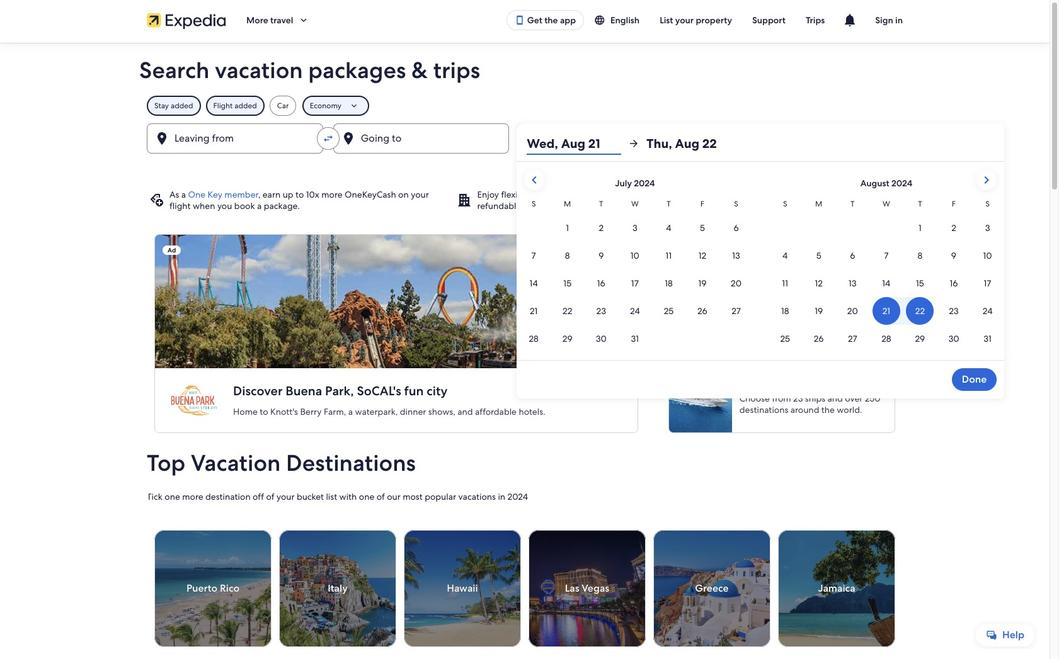 Task type: describe. For each thing, give the bounding box(es) containing it.
search vacation packages & trips
[[139, 55, 480, 85]]

italy
[[328, 582, 348, 595]]

1 s from the left
[[532, 199, 536, 209]]

now
[[598, 189, 615, 200]]

1 t from the left
[[599, 199, 603, 209]]

fully
[[691, 189, 708, 200]]

expedia logo image
[[147, 11, 226, 29]]

economy
[[310, 101, 341, 111]]

pay
[[617, 189, 631, 200]]

m for july 2024
[[564, 199, 571, 209]]

one key member link
[[188, 189, 258, 200]]

sign
[[875, 14, 893, 26]]

done
[[962, 373, 987, 386]]

as
[[169, 189, 179, 200]]

puerto
[[186, 582, 218, 595]]

thu, aug 22
[[647, 135, 717, 152]]

aug inside the thu, aug 22 button
[[675, 135, 699, 152]]

las vegas
[[565, 582, 609, 595]]

refundable
[[477, 200, 521, 212]]

bucket
[[297, 491, 324, 503]]

you
[[217, 200, 232, 212]]

puerto rico
[[186, 582, 239, 595]]

0 horizontal spatial 22
[[605, 137, 616, 150]]

vacation
[[191, 449, 281, 478]]

flight added
[[213, 101, 257, 111]]

in inside customize your vacation with ease all in one place
[[773, 200, 780, 212]]

wed, aug 21 button
[[527, 132, 621, 155]]

off
[[253, 491, 264, 503]]

flight
[[213, 101, 233, 111]]

ease
[[881, 189, 900, 200]]

book
[[234, 200, 255, 212]]

our inside enjoy flexibility with our book now pay later option & fully refundable rates on most hotels
[[559, 189, 573, 200]]

get the app
[[527, 14, 576, 26]]

support link
[[742, 9, 796, 32]]

hawaii
[[447, 582, 478, 595]]

trips
[[433, 55, 480, 85]]

rates
[[523, 200, 543, 212]]

f for july 2024
[[701, 199, 704, 209]]

jamaica vacation packages image
[[778, 531, 895, 648]]

english button
[[584, 9, 650, 32]]

wed, aug 21
[[527, 135, 600, 152]]

done button
[[952, 369, 997, 391]]

search
[[139, 55, 209, 85]]

21 inside aug 21 - aug 22 button
[[566, 137, 575, 150]]

& inside enjoy flexibility with our book now pay later option & fully refundable rates on most hotels
[[682, 189, 688, 200]]

on inside enjoy flexibility with our book now pay later option & fully refundable rates on most hotels
[[545, 200, 556, 212]]

our inside top vacation destinations region
[[387, 491, 401, 503]]

support
[[752, 14, 786, 26]]

all
[[762, 200, 771, 212]]

enjoy
[[477, 189, 499, 200]]

member
[[225, 189, 258, 200]]

main content containing search vacation packages & trips
[[0, 43, 1050, 660]]

3 t from the left
[[851, 199, 855, 209]]

trips
[[806, 14, 825, 26]]

next month image
[[979, 173, 994, 188]]

sign in
[[875, 14, 903, 26]]

onekeycash
[[345, 189, 396, 200]]

get the app link
[[506, 10, 584, 30]]

4 s from the left
[[986, 199, 990, 209]]

vacation inside customize your vacation with ease all in one place
[[826, 189, 860, 200]]

when
[[193, 200, 215, 212]]

stay
[[154, 101, 169, 111]]

list
[[326, 491, 337, 503]]

list your property link
[[650, 9, 742, 32]]

21 inside wed, aug 21 button
[[588, 135, 600, 152]]

swap origin and destination values image
[[322, 133, 334, 144]]

thu,
[[647, 135, 672, 152]]

2 of from the left
[[377, 491, 385, 503]]

car
[[277, 101, 289, 111]]

the
[[544, 14, 558, 26]]

added for stay added
[[171, 101, 193, 111]]

1 of from the left
[[266, 491, 274, 503]]

rico
[[220, 582, 239, 595]]

enjoy flexibility with our book now pay later option & fully refundable rates on most hotels
[[477, 189, 708, 212]]

with inside enjoy flexibility with our book now pay later option & fully refundable rates on most hotels
[[540, 189, 557, 200]]

vegas
[[582, 582, 609, 595]]

added for flight added
[[235, 101, 257, 111]]

sign in button
[[865, 9, 913, 32]]

vacations
[[458, 491, 496, 503]]

2024 for july 2024
[[634, 178, 655, 189]]

travel
[[270, 14, 293, 26]]

a inside the , earn up to 10x more onekeycash on your flight when you book a package.
[[257, 200, 262, 212]]

0 horizontal spatial a
[[181, 189, 186, 200]]

list your property
[[660, 14, 732, 26]]

2024 for august 2024
[[892, 178, 912, 189]]

english
[[611, 14, 640, 26]]

4 t from the left
[[918, 199, 922, 209]]

key
[[208, 189, 222, 200]]

aug 21 - aug 22 button
[[517, 123, 671, 154]]

list
[[660, 14, 673, 26]]

jamaica
[[818, 582, 855, 595]]



Task type: locate. For each thing, give the bounding box(es) containing it.
1 horizontal spatial 2024
[[634, 178, 655, 189]]

1 horizontal spatial added
[[235, 101, 257, 111]]

economy button
[[302, 96, 369, 116]]

2024 right vacations
[[508, 491, 528, 503]]

most inside top vacation destinations region
[[403, 491, 423, 503]]

0 vertical spatial &
[[411, 55, 428, 85]]

,
[[258, 189, 260, 200]]

vacation up "flight added" at the top
[[215, 55, 303, 85]]

0 horizontal spatial of
[[266, 491, 274, 503]]

more inside top vacation destinations region
[[182, 491, 203, 503]]

communication center icon image
[[843, 13, 858, 28]]

2 horizontal spatial with
[[862, 189, 879, 200]]

package.
[[264, 200, 300, 212]]

m right customize
[[815, 199, 822, 209]]

t
[[599, 199, 603, 209], [667, 199, 671, 209], [851, 199, 855, 209], [918, 199, 922, 209]]

on inside the , earn up to 10x more onekeycash on your flight when you book a package.
[[398, 189, 409, 200]]

aug
[[561, 135, 585, 152], [675, 135, 699, 152], [545, 137, 563, 150], [584, 137, 603, 150]]

with
[[540, 189, 557, 200], [862, 189, 879, 200], [339, 491, 357, 503]]

0 horizontal spatial our
[[387, 491, 401, 503]]

2 horizontal spatial 2024
[[892, 178, 912, 189]]

greece
[[695, 582, 729, 595]]

w right pay
[[631, 199, 639, 209]]

0 vertical spatial more
[[322, 189, 343, 200]]

in right all
[[773, 200, 780, 212]]

our
[[559, 189, 573, 200], [387, 491, 401, 503]]

one right the tick
[[165, 491, 180, 503]]

place
[[800, 200, 821, 212]]

1 vertical spatial vacation
[[826, 189, 860, 200]]

& left trips
[[411, 55, 428, 85]]

0 horizontal spatial w
[[631, 199, 639, 209]]

wed,
[[527, 135, 558, 152]]

0 horizontal spatial f
[[701, 199, 704, 209]]

t right the ease
[[918, 199, 922, 209]]

main content
[[0, 43, 1050, 660]]

1 horizontal spatial of
[[377, 491, 385, 503]]

as a one key member
[[169, 189, 258, 200]]

2024 right august
[[892, 178, 912, 189]]

a right as
[[181, 189, 186, 200]]

s left all
[[734, 199, 738, 209]]

w for august
[[883, 199, 890, 209]]

0 horizontal spatial added
[[171, 101, 193, 111]]

greece vacation packages image
[[653, 531, 771, 648]]

t left the ease
[[851, 199, 855, 209]]

0 horizontal spatial &
[[411, 55, 428, 85]]

1 horizontal spatial f
[[952, 199, 956, 209]]

most left popular
[[403, 491, 423, 503]]

tick one more destination off of your bucket list with one of our most popular vacations in 2024
[[147, 491, 528, 503]]

earn
[[263, 189, 281, 200]]

1 horizontal spatial with
[[540, 189, 557, 200]]

0 horizontal spatial one
[[165, 491, 180, 503]]

with inside top vacation destinations region
[[339, 491, 357, 503]]

0 horizontal spatial m
[[564, 199, 571, 209]]

0 horizontal spatial 21
[[566, 137, 575, 150]]

download the app button image
[[515, 15, 525, 25]]

one left place
[[782, 200, 798, 212]]

your
[[675, 14, 694, 26], [411, 189, 429, 200], [806, 189, 824, 200], [277, 491, 295, 503]]

t right 'later'
[[667, 199, 671, 209]]

2 s from the left
[[734, 199, 738, 209]]

added right the flight
[[235, 101, 257, 111]]

destinations
[[286, 449, 416, 478]]

1 horizontal spatial vacation
[[826, 189, 860, 200]]

1 vertical spatial in
[[773, 200, 780, 212]]

your right list
[[675, 14, 694, 26]]

more travel button
[[236, 9, 320, 32]]

1 w from the left
[[631, 199, 639, 209]]

popular
[[425, 491, 456, 503]]

flight
[[169, 200, 191, 212]]

your inside the , earn up to 10x more onekeycash on your flight when you book a package.
[[411, 189, 429, 200]]

a
[[181, 189, 186, 200], [257, 200, 262, 212]]

hawaii vacation packages image
[[404, 531, 521, 648]]

more travel
[[246, 14, 293, 26]]

1 horizontal spatial 22
[[702, 135, 717, 152]]

1 vertical spatial our
[[387, 491, 401, 503]]

our left book in the right top of the page
[[559, 189, 573, 200]]

with inside customize your vacation with ease all in one place
[[862, 189, 879, 200]]

-
[[577, 137, 582, 150]]

m for august 2024
[[815, 199, 822, 209]]

2 added from the left
[[235, 101, 257, 111]]

s right all
[[783, 199, 787, 209]]

your right customize
[[806, 189, 824, 200]]

our left popular
[[387, 491, 401, 503]]

one inside customize your vacation with ease all in one place
[[782, 200, 798, 212]]

your inside customize your vacation with ease all in one place
[[806, 189, 824, 200]]

puerto rico vacation packages image
[[154, 531, 272, 648]]

1 f from the left
[[701, 199, 704, 209]]

1 horizontal spatial a
[[257, 200, 262, 212]]

2 horizontal spatial in
[[895, 14, 903, 26]]

, earn up to 10x more onekeycash on your flight when you book a package.
[[169, 189, 429, 212]]

property
[[696, 14, 732, 26]]

22
[[702, 135, 717, 152], [605, 137, 616, 150]]

most
[[558, 200, 578, 212], [403, 491, 423, 503]]

1 horizontal spatial w
[[883, 199, 890, 209]]

a right book
[[257, 200, 262, 212]]

f
[[701, 199, 704, 209], [952, 199, 956, 209]]

1 horizontal spatial &
[[682, 189, 688, 200]]

to
[[296, 189, 304, 200]]

1 horizontal spatial one
[[359, 491, 374, 503]]

0 vertical spatial in
[[895, 14, 903, 26]]

your inside top vacation destinations region
[[277, 491, 295, 503]]

1 horizontal spatial our
[[559, 189, 573, 200]]

10x
[[306, 189, 319, 200]]

your left "bucket"
[[277, 491, 295, 503]]

flexibility
[[501, 189, 538, 200]]

aug 21 - aug 22
[[545, 137, 616, 150]]

1 vertical spatial most
[[403, 491, 423, 503]]

most inside enjoy flexibility with our book now pay later option & fully refundable rates on most hotels
[[558, 200, 578, 212]]

with down the previous month image
[[540, 189, 557, 200]]

2 t from the left
[[667, 199, 671, 209]]

one right list
[[359, 491, 374, 503]]

0 horizontal spatial most
[[403, 491, 423, 503]]

1 m from the left
[[564, 199, 571, 209]]

in right sign
[[895, 14, 903, 26]]

1 horizontal spatial in
[[773, 200, 780, 212]]

small image
[[594, 14, 611, 26]]

thu, aug 22 button
[[647, 132, 741, 155]]

august
[[860, 178, 889, 189]]

august 2024
[[860, 178, 912, 189]]

with right list
[[339, 491, 357, 503]]

most left the hotels
[[558, 200, 578, 212]]

2 f from the left
[[952, 199, 956, 209]]

s
[[532, 199, 536, 209], [734, 199, 738, 209], [783, 199, 787, 209], [986, 199, 990, 209]]

0 vertical spatial most
[[558, 200, 578, 212]]

1 horizontal spatial more
[[322, 189, 343, 200]]

app
[[560, 14, 576, 26]]

0 horizontal spatial on
[[398, 189, 409, 200]]

21
[[588, 135, 600, 152], [566, 137, 575, 150]]

with left the ease
[[862, 189, 879, 200]]

1 horizontal spatial on
[[545, 200, 556, 212]]

m left book in the right top of the page
[[564, 199, 571, 209]]

las
[[565, 582, 579, 595]]

1 horizontal spatial most
[[558, 200, 578, 212]]

italy vacation packages image
[[279, 531, 396, 648]]

your right 'onekeycash'
[[411, 189, 429, 200]]

0 vertical spatial vacation
[[215, 55, 303, 85]]

top
[[147, 449, 185, 478]]

1 horizontal spatial m
[[815, 199, 822, 209]]

w
[[631, 199, 639, 209], [883, 199, 890, 209]]

2 vertical spatial in
[[498, 491, 505, 503]]

top vacation destinations
[[147, 449, 416, 478]]

22 right thu,
[[702, 135, 717, 152]]

customize
[[762, 189, 803, 200]]

vacation right place
[[826, 189, 860, 200]]

more inside the , earn up to 10x more onekeycash on your flight when you book a package.
[[322, 189, 343, 200]]

of down the destinations
[[377, 491, 385, 503]]

of right off
[[266, 491, 274, 503]]

0 horizontal spatial with
[[339, 491, 357, 503]]

on right rates
[[545, 200, 556, 212]]

w for july
[[631, 199, 639, 209]]

w down august 2024
[[883, 199, 890, 209]]

vacation
[[215, 55, 303, 85], [826, 189, 860, 200]]

0 horizontal spatial vacation
[[215, 55, 303, 85]]

21 left -
[[566, 137, 575, 150]]

in right vacations
[[498, 491, 505, 503]]

1 horizontal spatial 21
[[588, 135, 600, 152]]

1 vertical spatial more
[[182, 491, 203, 503]]

21 right -
[[588, 135, 600, 152]]

trailing image
[[298, 14, 310, 26]]

f for august 2024
[[952, 199, 956, 209]]

hotels
[[580, 200, 604, 212]]

july
[[615, 178, 632, 189]]

stay added
[[154, 101, 193, 111]]

july 2024
[[615, 178, 655, 189]]

book
[[575, 189, 596, 200]]

s down next month image
[[986, 199, 990, 209]]

3 s from the left
[[783, 199, 787, 209]]

2 m from the left
[[815, 199, 822, 209]]

0 vertical spatial our
[[559, 189, 573, 200]]

2 horizontal spatial one
[[782, 200, 798, 212]]

added right stay
[[171, 101, 193, 111]]

tick
[[147, 491, 162, 503]]

in inside sign in dropdown button
[[895, 14, 903, 26]]

up
[[283, 189, 293, 200]]

get
[[527, 14, 542, 26]]

more
[[246, 14, 268, 26]]

added
[[171, 101, 193, 111], [235, 101, 257, 111]]

one
[[188, 189, 206, 200]]

aug inside wed, aug 21 button
[[561, 135, 585, 152]]

in inside top vacation destinations region
[[498, 491, 505, 503]]

t right book in the right top of the page
[[599, 199, 603, 209]]

more left destination
[[182, 491, 203, 503]]

22 right -
[[605, 137, 616, 150]]

trips link
[[796, 9, 835, 32]]

of
[[266, 491, 274, 503], [377, 491, 385, 503]]

1 vertical spatial &
[[682, 189, 688, 200]]

2024 inside top vacation destinations region
[[508, 491, 528, 503]]

0 horizontal spatial in
[[498, 491, 505, 503]]

one
[[782, 200, 798, 212], [165, 491, 180, 503], [359, 491, 374, 503]]

0 horizontal spatial 2024
[[508, 491, 528, 503]]

& left fully
[[682, 189, 688, 200]]

destination
[[205, 491, 251, 503]]

packages
[[308, 55, 406, 85]]

1 added from the left
[[171, 101, 193, 111]]

2 w from the left
[[883, 199, 890, 209]]

0 horizontal spatial more
[[182, 491, 203, 503]]

las vegas vacation packages image
[[529, 531, 646, 648]]

2024 right july
[[634, 178, 655, 189]]

s down the previous month image
[[532, 199, 536, 209]]

top vacation destinations region
[[139, 449, 910, 660]]

on right 'onekeycash'
[[398, 189, 409, 200]]

option
[[654, 189, 680, 200]]

more right the 10x
[[322, 189, 343, 200]]

previous month image
[[527, 173, 542, 188]]



Task type: vqa. For each thing, say whether or not it's contained in the screenshot.
tab list
no



